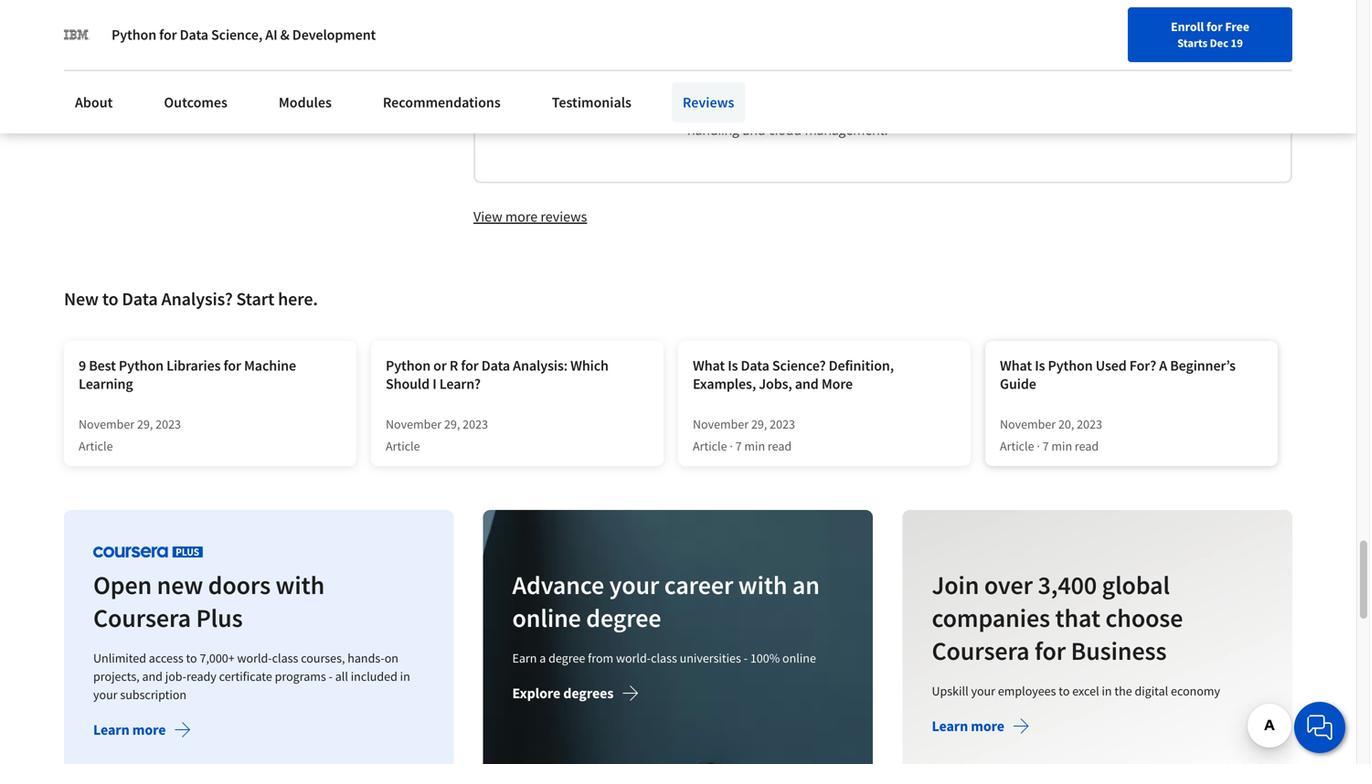 Task type: describe. For each thing, give the bounding box(es) containing it.
data
[[1149, 102, 1176, 119]]

join
[[932, 569, 979, 601]]

1 horizontal spatial learn more
[[932, 717, 1005, 735]]

about link
[[64, 82, 124, 123]]

advance
[[513, 569, 605, 601]]

coursera inside join over 3,400 global companies that choose coursera for business
[[932, 635, 1030, 667]]

digital
[[1135, 683, 1168, 699]]

programmer
[[1080, 83, 1156, 100]]

is for python
[[1035, 356, 1045, 375]]

modules
[[279, 93, 332, 112]]

your inside unlimited access to 7,000+ world-class courses, hands-on projects, and job-ready certificate programs - all included in your subscription
[[93, 686, 118, 703]]

all
[[688, 83, 702, 100]]

that
[[1055, 602, 1101, 634]]

november for python or r for data analysis: which should i learn?
[[386, 416, 442, 432]]

learn for the learn more link to the right
[[932, 717, 968, 735]]

a
[[1160, 356, 1168, 375]]

development
[[292, 26, 376, 44]]

all
[[335, 668, 348, 685]]

· for what is data science? definition, examples, jobs, and more
[[730, 438, 733, 454]]

7 for guide
[[1043, 438, 1049, 454]]

reviewed
[[731, 53, 783, 70]]

outcomes
[[164, 93, 228, 112]]

earn
[[513, 650, 537, 666]]

r
[[450, 356, 458, 375]]

all the basics for data science with python. you wont be a master programmer after this class but you will understand the basics and computer logic in regards to data handling and cloud management.
[[688, 83, 1191, 138]]

an
[[793, 569, 820, 601]]

19
[[1231, 36, 1243, 50]]

data inside python or r for data analysis: which should i learn?
[[482, 356, 510, 375]]

cloud
[[769, 121, 802, 138]]

python inside python or r for data analysis: which should i learn?
[[386, 356, 431, 375]]

1 horizontal spatial on
[[785, 53, 799, 70]]

november 29, 2023 article for best
[[79, 416, 181, 454]]

you
[[768, 102, 790, 119]]

companies
[[932, 602, 1050, 634]]

i
[[433, 375, 437, 393]]

your for advance
[[610, 569, 660, 601]]

1 vertical spatial online
[[783, 650, 816, 666]]

0 vertical spatial basics
[[728, 83, 765, 100]]

is for data
[[728, 356, 738, 375]]

libraries
[[166, 356, 221, 375]]

python.
[[897, 83, 943, 100]]

reviews
[[541, 207, 587, 226]]

ready
[[186, 668, 217, 685]]

will
[[793, 102, 813, 119]]

reviews
[[683, 93, 735, 112]]

after
[[1159, 83, 1188, 100]]

upskill
[[932, 683, 969, 699]]

earn a degree from world-class universities - 100% online
[[513, 650, 816, 666]]

1 vertical spatial a
[[540, 650, 546, 666]]

9
[[79, 356, 86, 375]]

november for what is python used for? a beginner's guide
[[1000, 416, 1056, 432]]

unlimited access to 7,000+ world-class courses, hands-on projects, and job-ready certificate programs - all included in your subscription
[[93, 650, 410, 703]]

definition,
[[829, 356, 894, 375]]

join over 3,400 global companies that choose coursera for business
[[932, 569, 1183, 667]]

data inside all the basics for data science with python. you wont be a master programmer after this class but you will understand the basics and computer logic in regards to data handling and cloud management.
[[789, 83, 817, 100]]

2023 for used
[[1077, 416, 1103, 432]]

1 vertical spatial dec
[[802, 53, 822, 70]]

for inside join over 3,400 global companies that choose coursera for business
[[1035, 635, 1066, 667]]

degree inside advance your career with an online degree
[[586, 602, 662, 634]]

logic
[[1040, 102, 1067, 119]]

explore degrees
[[513, 684, 614, 702]]

and inside unlimited access to 7,000+ world-class courses, hands-on projects, and job-ready certificate programs - all included in your subscription
[[142, 668, 163, 685]]

enroll
[[1171, 18, 1204, 35]]

29, for python
[[137, 416, 153, 432]]

c
[[525, 64, 539, 96]]

for inside python or r for data analysis: which should i learn?
[[461, 356, 479, 375]]

recommendations link
[[372, 82, 512, 123]]

science
[[820, 83, 865, 100]]

unlimited
[[93, 650, 146, 666]]

certificate
[[219, 668, 272, 685]]

and inside what is data science? definition, examples, jobs, and more
[[795, 375, 819, 393]]

world- for from
[[616, 650, 651, 666]]

cd
[[570, 71, 588, 89]]

courses,
[[301, 650, 345, 666]]

coursera inside open new doors with coursera plus
[[93, 602, 191, 634]]

for inside enroll for free starts dec 19
[[1207, 18, 1223, 35]]

min for and
[[745, 438, 765, 454]]

min for guide
[[1052, 438, 1073, 454]]

for inside 9 best python libraries for machine learning
[[224, 356, 241, 375]]

dec inside enroll for free starts dec 19
[[1210, 36, 1229, 50]]

universities
[[680, 650, 741, 666]]

1 horizontal spatial the
[[889, 102, 909, 119]]

class inside all the basics for data science with python. you wont be a master programmer after this class but you will understand the basics and computer logic in regards to data handling and cloud management.
[[713, 102, 741, 119]]

what for what is data science? definition, examples, jobs, and more
[[693, 356, 725, 375]]

read for guide
[[1075, 438, 1099, 454]]

3,400
[[1038, 569, 1097, 601]]

understand
[[816, 102, 886, 119]]

0 horizontal spatial learn more link
[[93, 721, 191, 743]]

but
[[745, 102, 765, 119]]

on inside unlimited access to 7,000+ world-class courses, hands-on projects, and job-ready certificate programs - all included in your subscription
[[385, 650, 399, 666]]

with inside all the basics for data science with python. you wont be a master programmer after this class but you will understand the basics and computer logic in regards to data handling and cloud management.
[[868, 83, 894, 100]]

online inside advance your career with an online degree
[[513, 602, 581, 634]]

ibm image
[[64, 22, 90, 48]]

open new doors with coursera plus
[[93, 569, 325, 634]]

7 for and
[[736, 438, 742, 454]]

in inside all the basics for data science with python. you wont be a master programmer after this class but you will understand the basics and computer logic in regards to data handling and cloud management.
[[1070, 102, 1081, 119]]

20,
[[1059, 416, 1075, 432]]

new to data analysis? start here.
[[64, 287, 318, 310]]

&
[[280, 26, 290, 44]]

1 horizontal spatial learn more link
[[932, 717, 1030, 739]]

chat with us image
[[1306, 713, 1335, 742]]

free
[[1225, 18, 1250, 35]]

1 horizontal spatial basics
[[912, 102, 949, 119]]

here.
[[278, 287, 318, 310]]

data for what is data science? definition, examples, jobs, and more
[[741, 356, 770, 375]]

python for data science, ai & development
[[112, 26, 376, 44]]

handling
[[688, 121, 740, 138]]

2023 for for
[[463, 416, 488, 432]]

your for upskill
[[971, 683, 995, 699]]

programs
[[275, 668, 326, 685]]

python inside what is python used for? a beginner's guide
[[1048, 356, 1093, 375]]

0 horizontal spatial learn more
[[93, 721, 166, 739]]

view more reviews link
[[474, 206, 587, 226]]

with for open new doors with coursera plus
[[276, 569, 325, 601]]

data for new to data analysis? start here.
[[122, 287, 158, 310]]

testimonials link
[[541, 82, 643, 123]]

in inside unlimited access to 7,000+ world-class courses, hands-on projects, and job-ready certificate programs - all included in your subscription
[[400, 668, 410, 685]]

testimonials
[[552, 93, 632, 112]]

article for python or r for data analysis: which should i learn?
[[386, 438, 420, 454]]

and down you
[[952, 102, 975, 119]]

class for unlimited access to 7,000+ world-class courses, hands-on projects, and job-ready certificate programs - all included in your subscription
[[272, 650, 298, 666]]

subscription
[[120, 686, 187, 703]]

for left science,
[[159, 26, 177, 44]]

economy
[[1171, 683, 1220, 699]]

should
[[386, 375, 430, 393]]

this
[[688, 102, 709, 119]]

view
[[474, 207, 503, 226]]



Task type: vqa. For each thing, say whether or not it's contained in the screenshot.
"11,"
yes



Task type: locate. For each thing, give the bounding box(es) containing it.
menu item
[[973, 18, 1091, 78]]

start
[[236, 287, 274, 310]]

1 horizontal spatial online
[[783, 650, 816, 666]]

starts
[[1178, 36, 1208, 50]]

learn more down subscription
[[93, 721, 166, 739]]

2 2023 from the left
[[463, 416, 488, 432]]

0 vertical spatial on
[[785, 53, 799, 70]]

new
[[157, 569, 203, 601]]

1 vertical spatial basics
[[912, 102, 949, 119]]

None search field
[[261, 11, 617, 48]]

1 horizontal spatial dec
[[1210, 36, 1229, 50]]

article for 9 best python libraries for machine learning
[[79, 438, 113, 454]]

4 article from the left
[[1000, 438, 1035, 454]]

business
[[1071, 635, 1167, 667]]

november down "examples,"
[[693, 416, 749, 432]]

for left free
[[1207, 18, 1223, 35]]

world- up certificate
[[237, 650, 272, 666]]

1 vertical spatial the
[[889, 102, 909, 119]]

29, inside november 29, 2023 article · 7 min read
[[751, 416, 767, 432]]

upskill your employees to excel in the digital economy
[[932, 683, 1220, 699]]

read down jobs,
[[768, 438, 792, 454]]

dec left 19
[[1210, 36, 1229, 50]]

for inside all the basics for data science with python. you wont be a master programmer after this class but you will understand the basics and computer logic in regards to data handling and cloud management.
[[768, 83, 785, 100]]

article for what is data science? definition, examples, jobs, and more
[[693, 438, 727, 454]]

advance your career with an online degree
[[513, 569, 820, 634]]

degrees
[[564, 684, 614, 702]]

python
[[112, 26, 156, 44], [119, 356, 164, 375], [386, 356, 431, 375], [1048, 356, 1093, 375]]

0 horizontal spatial 29,
[[137, 416, 153, 432]]

article inside november 29, 2023 article · 7 min read
[[693, 438, 727, 454]]

1 horizontal spatial class
[[651, 650, 677, 666]]

is left jobs,
[[728, 356, 738, 375]]

regards
[[1085, 102, 1130, 119]]

excel
[[1072, 683, 1099, 699]]

with right doors at left
[[276, 569, 325, 601]]

2 7 from the left
[[1043, 438, 1049, 454]]

5
[[706, 53, 712, 70]]

2023
[[156, 416, 181, 432], [463, 416, 488, 432], [770, 416, 795, 432], [1077, 416, 1103, 432]]

1 read from the left
[[768, 438, 792, 454]]

included
[[351, 668, 398, 685]]

november
[[79, 416, 135, 432], [386, 416, 442, 432], [693, 416, 749, 432], [1000, 416, 1056, 432]]

0 horizontal spatial read
[[768, 438, 792, 454]]

for
[[1207, 18, 1223, 35], [159, 26, 177, 44], [768, 83, 785, 100], [224, 356, 241, 375], [461, 356, 479, 375], [1035, 635, 1066, 667]]

python left or
[[386, 356, 431, 375]]

2023 down 9 best python libraries for machine learning
[[156, 416, 181, 432]]

0 horizontal spatial in
[[400, 668, 410, 685]]

1 horizontal spatial is
[[1035, 356, 1045, 375]]

0 vertical spatial coursera
[[93, 602, 191, 634]]

data up will
[[789, 83, 817, 100]]

0 horizontal spatial is
[[728, 356, 738, 375]]

global
[[1102, 569, 1170, 601]]

learn more link down subscription
[[93, 721, 191, 743]]

for left machine
[[224, 356, 241, 375]]

online right 100%
[[783, 650, 816, 666]]

to left excel
[[1059, 683, 1070, 699]]

2 is from the left
[[1035, 356, 1045, 375]]

learn down upskill
[[932, 717, 968, 735]]

learn more link down upskill
[[932, 717, 1030, 739]]

1 horizontal spatial what
[[1000, 356, 1032, 375]]

article down learning
[[79, 438, 113, 454]]

0 vertical spatial online
[[513, 602, 581, 634]]

employees
[[998, 683, 1056, 699]]

2 29, from the left
[[444, 416, 460, 432]]

explore degrees link
[[513, 684, 639, 707]]

your right upskill
[[971, 683, 995, 699]]

1 29, from the left
[[137, 416, 153, 432]]

4 2023 from the left
[[1077, 416, 1103, 432]]

guide
[[1000, 375, 1037, 393]]

on right "reviewed"
[[785, 53, 799, 70]]

python inside 9 best python libraries for machine learning
[[119, 356, 164, 375]]

2 horizontal spatial the
[[1115, 683, 1132, 699]]

a right be
[[1024, 83, 1031, 100]]

1 horizontal spatial with
[[739, 569, 788, 601]]

degree
[[586, 602, 662, 634], [549, 650, 586, 666]]

0 vertical spatial -
[[744, 650, 748, 666]]

2 · from the left
[[1037, 438, 1040, 454]]

best
[[89, 356, 116, 375]]

coursera down open
[[93, 602, 191, 634]]

with inside advance your career with an online degree
[[739, 569, 788, 601]]

from
[[588, 650, 614, 666]]

modules link
[[268, 82, 343, 123]]

2 min from the left
[[1052, 438, 1073, 454]]

for down that on the right bottom
[[1035, 635, 1066, 667]]

2 horizontal spatial your
[[971, 683, 995, 699]]

2 horizontal spatial 29,
[[751, 416, 767, 432]]

what for what is python used for? a beginner's guide
[[1000, 356, 1032, 375]]

explore
[[513, 684, 561, 702]]

· for what is python used for? a beginner's guide
[[1037, 438, 1040, 454]]

more down employees
[[971, 717, 1005, 735]]

what left jobs,
[[693, 356, 725, 375]]

2 november 29, 2023 article from the left
[[386, 416, 488, 454]]

the down python.
[[889, 102, 909, 119]]

with for advance your career with an online degree
[[739, 569, 788, 601]]

3 2023 from the left
[[770, 416, 795, 432]]

november inside november 29, 2023 article · 7 min read
[[693, 416, 749, 432]]

coursera plus image
[[93, 546, 203, 558]]

article down "examples,"
[[693, 438, 727, 454]]

over
[[984, 569, 1033, 601]]

degree up from
[[586, 602, 662, 634]]

- inside unlimited access to 7,000+ world-class courses, hands-on projects, and job-ready certificate programs - all included in your subscription
[[329, 668, 333, 685]]

with
[[868, 83, 894, 100], [276, 569, 325, 601], [739, 569, 788, 601]]

3 november from the left
[[693, 416, 749, 432]]

learn more link
[[932, 717, 1030, 739], [93, 721, 191, 743]]

1 horizontal spatial min
[[1052, 438, 1073, 454]]

november down should on the left
[[386, 416, 442, 432]]

0 horizontal spatial 7
[[736, 438, 742, 454]]

coursera image
[[22, 15, 138, 44]]

3 29, from the left
[[751, 416, 767, 432]]

2023 inside november 29, 2023 article · 7 min read
[[770, 416, 795, 432]]

1 is from the left
[[728, 356, 738, 375]]

29, for data
[[751, 416, 767, 432]]

and down but
[[743, 121, 766, 138]]

·
[[730, 438, 733, 454], [1037, 438, 1040, 454]]

python right best
[[119, 356, 164, 375]]

november 29, 2023 article
[[79, 416, 181, 454], [386, 416, 488, 454]]

python right ibm 'icon'
[[112, 26, 156, 44]]

the right all
[[705, 83, 725, 100]]

1 horizontal spatial 29,
[[444, 416, 460, 432]]

in right included
[[400, 668, 410, 685]]

1 horizontal spatial world-
[[616, 650, 651, 666]]

7 inside november 29, 2023 article · 7 min read
[[736, 438, 742, 454]]

a inside all the basics for data science with python. you wont be a master programmer after this class but you will understand the basics and computer logic in regards to data handling and cloud management.
[[1024, 83, 1031, 100]]

with up understand
[[868, 83, 894, 100]]

1 november from the left
[[79, 416, 135, 432]]

november 20, 2023 article · 7 min read
[[1000, 416, 1103, 454]]

basics up but
[[728, 83, 765, 100]]

2023 inside november 20, 2023 article · 7 min read
[[1077, 416, 1103, 432]]

3 article from the left
[[693, 438, 727, 454]]

article down should on the left
[[386, 438, 420, 454]]

100%
[[751, 650, 780, 666]]

doors
[[208, 569, 271, 601]]

you
[[946, 83, 969, 100]]

2 world- from the left
[[616, 650, 651, 666]]

november for what is data science? definition, examples, jobs, and more
[[693, 416, 749, 432]]

0 horizontal spatial your
[[93, 686, 118, 703]]

7 inside november 20, 2023 article · 7 min read
[[1043, 438, 1049, 454]]

with inside open new doors with coursera plus
[[276, 569, 325, 601]]

open
[[93, 569, 152, 601]]

2 horizontal spatial in
[[1102, 683, 1112, 699]]

2 horizontal spatial more
[[971, 717, 1005, 735]]

november left 20, in the right bottom of the page
[[1000, 416, 1056, 432]]

more
[[822, 375, 853, 393]]

enroll for free starts dec 19
[[1171, 18, 1250, 50]]

read for and
[[768, 438, 792, 454]]

- left all
[[329, 668, 333, 685]]

0 horizontal spatial coursera
[[93, 602, 191, 634]]

1 horizontal spatial degree
[[586, 602, 662, 634]]

more right the view
[[505, 207, 538, 226]]

recommendations
[[383, 93, 501, 112]]

python left used on the right top of the page
[[1048, 356, 1093, 375]]

· inside november 20, 2023 article · 7 min read
[[1037, 438, 1040, 454]]

and up subscription
[[142, 668, 163, 685]]

1 horizontal spatial a
[[1024, 83, 1031, 100]]

2 read from the left
[[1075, 438, 1099, 454]]

29, down learn?
[[444, 416, 460, 432]]

0 horizontal spatial ·
[[730, 438, 733, 454]]

with left an
[[739, 569, 788, 601]]

data left science?
[[741, 356, 770, 375]]

science,
[[211, 26, 263, 44]]

wont
[[972, 83, 1002, 100]]

0 vertical spatial the
[[705, 83, 725, 100]]

basics
[[728, 83, 765, 100], [912, 102, 949, 119]]

your down the projects,
[[93, 686, 118, 703]]

data right learn?
[[482, 356, 510, 375]]

article for what is python used for? a beginner's guide
[[1000, 438, 1035, 454]]

data inside what is data science? definition, examples, jobs, and more
[[741, 356, 770, 375]]

class inside unlimited access to 7,000+ world-class courses, hands-on projects, and job-ready certificate programs - all included in your subscription
[[272, 650, 298, 666]]

world- for 7,000+
[[237, 650, 272, 666]]

november for 9 best python libraries for machine learning
[[79, 416, 135, 432]]

world-
[[237, 650, 272, 666], [616, 650, 651, 666]]

show notifications image
[[1110, 23, 1132, 45]]

1 november 29, 2023 article from the left
[[79, 416, 181, 454]]

1 horizontal spatial more
[[505, 207, 538, 226]]

beginner's
[[1170, 356, 1236, 375]]

4 november from the left
[[1000, 416, 1056, 432]]

read inside november 20, 2023 article · 7 min read
[[1075, 438, 1099, 454]]

1 article from the left
[[79, 438, 113, 454]]

reviewed on dec 11, 2019
[[731, 53, 868, 70]]

basics down python.
[[912, 102, 949, 119]]

min inside november 29, 2023 article · 7 min read
[[745, 438, 765, 454]]

learn more down upskill
[[932, 717, 1005, 735]]

coursera
[[93, 602, 191, 634], [932, 635, 1030, 667]]

class up programs
[[272, 650, 298, 666]]

a right earn
[[540, 650, 546, 666]]

for up you at the right
[[768, 83, 785, 100]]

2 horizontal spatial class
[[713, 102, 741, 119]]

python or r for data analysis: which should i learn?
[[386, 356, 609, 393]]

world- right from
[[616, 650, 651, 666]]

to inside all the basics for data science with python. you wont be a master programmer after this class but you will understand the basics and computer logic in regards to data handling and cloud management.
[[1134, 102, 1146, 119]]

to up "ready"
[[186, 650, 197, 666]]

0 horizontal spatial degree
[[549, 650, 586, 666]]

1 vertical spatial coursera
[[932, 635, 1030, 667]]

more inside view more reviews link
[[505, 207, 538, 226]]

0 vertical spatial dec
[[1210, 36, 1229, 50]]

data left science,
[[180, 26, 208, 44]]

master
[[1034, 83, 1076, 100]]

1 · from the left
[[730, 438, 733, 454]]

1 vertical spatial -
[[329, 668, 333, 685]]

career
[[665, 569, 734, 601]]

1 horizontal spatial coursera
[[932, 635, 1030, 667]]

november 29, 2023 article · 7 min read
[[693, 416, 795, 454]]

what is python used for? a beginner's guide
[[1000, 356, 1236, 393]]

2019
[[843, 53, 868, 70]]

1 horizontal spatial 7
[[1043, 438, 1049, 454]]

7
[[736, 438, 742, 454], [1043, 438, 1049, 454]]

2 horizontal spatial with
[[868, 83, 894, 100]]

to inside unlimited access to 7,000+ world-class courses, hands-on projects, and job-ready certificate programs - all included in your subscription
[[186, 650, 197, 666]]

1 horizontal spatial read
[[1075, 438, 1099, 454]]

2 what from the left
[[1000, 356, 1032, 375]]

to left the data
[[1134, 102, 1146, 119]]

article down guide
[[1000, 438, 1035, 454]]

0 horizontal spatial dec
[[802, 53, 822, 70]]

article inside november 20, 2023 article · 7 min read
[[1000, 438, 1035, 454]]

november inside november 20, 2023 article · 7 min read
[[1000, 416, 1056, 432]]

is inside what is data science? definition, examples, jobs, and more
[[728, 356, 738, 375]]

class up handling at the right top of the page
[[713, 102, 741, 119]]

· inside november 29, 2023 article · 7 min read
[[730, 438, 733, 454]]

min inside november 20, 2023 article · 7 min read
[[1052, 438, 1073, 454]]

0 horizontal spatial basics
[[728, 83, 765, 100]]

class left universities
[[651, 650, 677, 666]]

1 horizontal spatial learn
[[932, 717, 968, 735]]

1 horizontal spatial your
[[610, 569, 660, 601]]

0 horizontal spatial more
[[132, 721, 166, 739]]

for?
[[1130, 356, 1157, 375]]

1 horizontal spatial in
[[1070, 102, 1081, 119]]

is inside what is python used for? a beginner's guide
[[1035, 356, 1045, 375]]

world- inside unlimited access to 7,000+ world-class courses, hands-on projects, and job-ready certificate programs - all included in your subscription
[[237, 650, 272, 666]]

and left more
[[795, 375, 819, 393]]

1 min from the left
[[745, 438, 765, 454]]

1 what from the left
[[693, 356, 725, 375]]

0 horizontal spatial online
[[513, 602, 581, 634]]

data left "analysis?"
[[122, 287, 158, 310]]

examples,
[[693, 375, 756, 393]]

- left 100%
[[744, 650, 748, 666]]

learn for the left the learn more link
[[93, 721, 129, 739]]

new
[[64, 287, 99, 310]]

job-
[[165, 668, 186, 685]]

0 horizontal spatial the
[[705, 83, 725, 100]]

0 horizontal spatial on
[[385, 650, 399, 666]]

outcomes link
[[153, 82, 239, 123]]

2023 down jobs,
[[770, 416, 795, 432]]

2023 for science?
[[770, 416, 795, 432]]

2 november from the left
[[386, 416, 442, 432]]

machine
[[244, 356, 296, 375]]

on up included
[[385, 650, 399, 666]]

0 horizontal spatial class
[[272, 650, 298, 666]]

which
[[571, 356, 609, 375]]

0 horizontal spatial min
[[745, 438, 765, 454]]

min down 20, in the right bottom of the page
[[1052, 438, 1073, 454]]

coursera down companies
[[932, 635, 1030, 667]]

your
[[610, 569, 660, 601], [971, 683, 995, 699], [93, 686, 118, 703]]

plus
[[196, 602, 243, 634]]

for right r
[[461, 356, 479, 375]]

1 2023 from the left
[[156, 416, 181, 432]]

reviews link
[[672, 82, 746, 123]]

learn down the projects,
[[93, 721, 129, 739]]

1 horizontal spatial november 29, 2023 article
[[386, 416, 488, 454]]

learning
[[79, 375, 133, 393]]

0 vertical spatial degree
[[586, 602, 662, 634]]

november 29, 2023 article down i
[[386, 416, 488, 454]]

projects,
[[93, 668, 140, 685]]

1 horizontal spatial ·
[[1037, 438, 1040, 454]]

0 horizontal spatial what
[[693, 356, 725, 375]]

2023 for libraries
[[156, 416, 181, 432]]

is
[[728, 356, 738, 375], [1035, 356, 1045, 375]]

your left career
[[610, 569, 660, 601]]

0 horizontal spatial world-
[[237, 650, 272, 666]]

0 vertical spatial a
[[1024, 83, 1031, 100]]

data for python for data science, ai & development
[[180, 26, 208, 44]]

29, down jobs,
[[751, 416, 767, 432]]

29, for r
[[444, 416, 460, 432]]

what inside what is data science? definition, examples, jobs, and more
[[693, 356, 725, 375]]

1 world- from the left
[[237, 650, 272, 666]]

2 vertical spatial the
[[1115, 683, 1132, 699]]

what up november 20, 2023 article · 7 min read in the right bottom of the page
[[1000, 356, 1032, 375]]

0 horizontal spatial learn
[[93, 721, 129, 739]]

class for earn a degree from world-class universities - 100% online
[[651, 650, 677, 666]]

november 29, 2023 article for or
[[386, 416, 488, 454]]

1 vertical spatial on
[[385, 650, 399, 666]]

read down what is python used for? a beginner's guide
[[1075, 438, 1099, 454]]

your inside advance your career with an online degree
[[610, 569, 660, 601]]

to right the new
[[102, 287, 118, 310]]

min down jobs,
[[745, 438, 765, 454]]

dec left "11,"
[[802, 53, 822, 70]]

is up november 20, 2023 article · 7 min read in the right bottom of the page
[[1035, 356, 1045, 375]]

read inside november 29, 2023 article · 7 min read
[[768, 438, 792, 454]]

1 vertical spatial degree
[[549, 650, 586, 666]]

online down advance
[[513, 602, 581, 634]]

the left digital
[[1115, 683, 1132, 699]]

what inside what is python used for? a beginner's guide
[[1000, 356, 1032, 375]]

more down subscription
[[132, 721, 166, 739]]

learn
[[932, 717, 968, 735], [93, 721, 129, 739]]

2 article from the left
[[386, 438, 420, 454]]

0 horizontal spatial with
[[276, 569, 325, 601]]

11,
[[824, 53, 840, 70]]

november down learning
[[79, 416, 135, 432]]

0 horizontal spatial -
[[329, 668, 333, 685]]

class
[[713, 102, 741, 119], [272, 650, 298, 666], [651, 650, 677, 666]]

more
[[505, 207, 538, 226], [971, 717, 1005, 735], [132, 721, 166, 739]]

29, down 9 best python libraries for machine learning
[[137, 416, 153, 432]]

hands-
[[348, 650, 385, 666]]

2023 down learn?
[[463, 416, 488, 432]]

computer
[[978, 102, 1036, 119]]

degree left from
[[549, 650, 586, 666]]

2023 right 20, in the right bottom of the page
[[1077, 416, 1103, 432]]

0 horizontal spatial november 29, 2023 article
[[79, 416, 181, 454]]

1 7 from the left
[[736, 438, 742, 454]]

1 horizontal spatial -
[[744, 650, 748, 666]]

analysis?
[[161, 287, 233, 310]]

0 horizontal spatial a
[[540, 650, 546, 666]]

november 29, 2023 article down learning
[[79, 416, 181, 454]]

in right excel
[[1102, 683, 1112, 699]]

read
[[768, 438, 792, 454], [1075, 438, 1099, 454]]

in right 'logic'
[[1070, 102, 1081, 119]]



